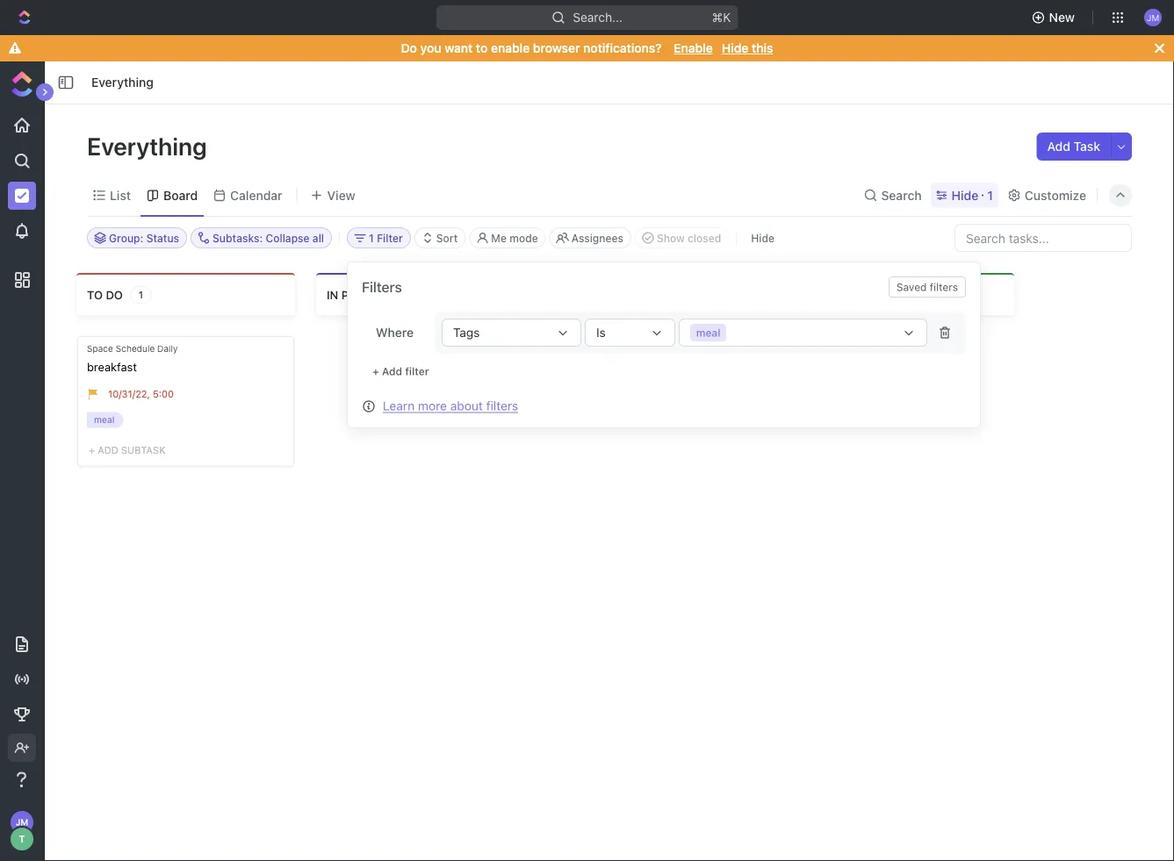 Task type: describe. For each thing, give the bounding box(es) containing it.
tags
[[453, 325, 480, 340]]

⌘k
[[712, 10, 731, 25]]

add inside button
[[1047, 139, 1071, 154]]

+ add filter
[[372, 365, 429, 378]]

list
[[110, 188, 131, 202]]

this
[[752, 41, 773, 55]]

want
[[445, 41, 473, 55]]

list link
[[106, 183, 131, 208]]

task
[[1074, 139, 1101, 154]]

hide for hide 1
[[952, 188, 979, 202]]

customize
[[1025, 188, 1087, 202]]

breakfast
[[87, 360, 137, 373]]

customize button
[[1002, 183, 1092, 208]]

add for + add subtask
[[98, 445, 118, 456]]

is button
[[585, 319, 676, 347]]

is
[[596, 325, 606, 340]]

you
[[420, 41, 441, 55]]

saved filters
[[897, 281, 958, 293]]

1 for 1
[[139, 289, 143, 301]]

new button
[[1025, 4, 1086, 32]]

saved
[[897, 281, 927, 293]]

everything link
[[87, 72, 158, 93]]

about
[[450, 399, 483, 413]]

enable
[[674, 41, 713, 55]]

calendar link
[[227, 183, 283, 208]]

1 filter
[[369, 232, 403, 244]]

browser
[[533, 41, 580, 55]]

board link
[[160, 183, 198, 208]]

in progress
[[327, 288, 403, 301]]

do you want to enable browser notifications? enable hide this
[[401, 41, 773, 55]]

daily
[[157, 343, 178, 354]]

1 for 1 filter
[[369, 232, 374, 244]]

board
[[163, 188, 198, 202]]

1 filter button
[[347, 227, 411, 249]]

progress
[[341, 288, 403, 301]]

in
[[327, 288, 338, 301]]

to do
[[87, 288, 123, 301]]

0
[[883, 289, 889, 301]]

1 horizontal spatial filters
[[486, 399, 518, 413]]



Task type: vqa. For each thing, say whether or not it's contained in the screenshot.
"Hide" to the left
yes



Task type: locate. For each thing, give the bounding box(es) containing it.
add task
[[1047, 139, 1101, 154]]

space
[[87, 343, 113, 354]]

learn more about filters
[[383, 399, 518, 413]]

filters right saved
[[930, 281, 958, 293]]

hide
[[722, 41, 749, 55], [952, 188, 979, 202], [751, 232, 775, 244]]

to
[[476, 41, 488, 55], [87, 288, 103, 301]]

meal
[[696, 327, 720, 339], [696, 327, 721, 339]]

2 vertical spatial add
[[98, 445, 118, 456]]

0 horizontal spatial to
[[87, 288, 103, 301]]

0 vertical spatial 1
[[987, 188, 993, 202]]

+ left subtask
[[89, 445, 95, 456]]

add
[[1047, 139, 1071, 154], [382, 365, 402, 378], [98, 445, 118, 456]]

filters right about
[[486, 399, 518, 413]]

learn
[[383, 399, 415, 413]]

schedule
[[116, 343, 155, 354]]

0 horizontal spatial filters
[[362, 279, 402, 296]]

1 vertical spatial add
[[382, 365, 402, 378]]

to right want
[[476, 41, 488, 55]]

enable
[[491, 41, 530, 55]]

1 vertical spatial everything
[[87, 131, 212, 160]]

2 vertical spatial hide
[[751, 232, 775, 244]]

do
[[401, 41, 417, 55]]

tags button
[[442, 319, 581, 347]]

0 vertical spatial add
[[1047, 139, 1071, 154]]

everything
[[91, 75, 154, 90], [87, 131, 212, 160]]

0 horizontal spatial +
[[89, 445, 95, 456]]

1 horizontal spatial to
[[476, 41, 488, 55]]

add task button
[[1037, 133, 1111, 161]]

1 left customize button
[[987, 188, 993, 202]]

hide 1
[[952, 188, 993, 202]]

Search tasks... text field
[[956, 225, 1131, 251]]

hide inside button
[[751, 232, 775, 244]]

1 vertical spatial hide
[[952, 188, 979, 202]]

do
[[106, 288, 123, 301]]

more
[[418, 399, 447, 413]]

search...
[[573, 10, 623, 25]]

0 vertical spatial +
[[372, 365, 379, 378]]

2 horizontal spatial filters
[[930, 281, 958, 293]]

0 vertical spatial everything
[[91, 75, 154, 90]]

0 horizontal spatial add
[[98, 445, 118, 456]]

to left do
[[87, 288, 103, 301]]

search button
[[859, 183, 927, 208]]

0 horizontal spatial 1
[[139, 289, 143, 301]]

filter
[[377, 232, 403, 244]]

add left subtask
[[98, 445, 118, 456]]

1 right do
[[139, 289, 143, 301]]

search
[[881, 188, 922, 202]]

1 horizontal spatial add
[[382, 365, 402, 378]]

everything inside everything link
[[91, 75, 154, 90]]

0 vertical spatial to
[[476, 41, 488, 55]]

+
[[372, 365, 379, 378], [89, 445, 95, 456]]

+ for + add filter
[[372, 365, 379, 378]]

2 horizontal spatial 1
[[987, 188, 993, 202]]

assignees button
[[550, 227, 632, 249]]

2 vertical spatial 1
[[139, 289, 143, 301]]

assignees
[[572, 232, 624, 244]]

1 left filter
[[369, 232, 374, 244]]

where
[[376, 325, 414, 340]]

1 vertical spatial 1
[[369, 232, 374, 244]]

space schedule daily breakfast
[[87, 343, 178, 373]]

learn more about filters link
[[383, 399, 518, 413]]

filter
[[405, 365, 429, 378]]

+ add subtask
[[89, 445, 166, 456]]

1 horizontal spatial hide
[[751, 232, 775, 244]]

2 horizontal spatial hide
[[952, 188, 979, 202]]

hide button
[[744, 227, 782, 249]]

2 horizontal spatial add
[[1047, 139, 1071, 154]]

new
[[1049, 10, 1075, 25]]

subtask
[[121, 445, 166, 456]]

0 horizontal spatial hide
[[722, 41, 749, 55]]

0 vertical spatial hide
[[722, 41, 749, 55]]

1 horizontal spatial +
[[372, 365, 379, 378]]

add for + add filter
[[382, 365, 402, 378]]

filters
[[362, 279, 402, 296], [930, 281, 958, 293], [486, 399, 518, 413]]

1 horizontal spatial 1
[[369, 232, 374, 244]]

+ for + add subtask
[[89, 445, 95, 456]]

add left filter on the top left
[[382, 365, 402, 378]]

hide for hide
[[751, 232, 775, 244]]

1 inside 1 filter dropdown button
[[369, 232, 374, 244]]

add left task
[[1047, 139, 1071, 154]]

filters up the where
[[362, 279, 402, 296]]

1
[[987, 188, 993, 202], [369, 232, 374, 244], [139, 289, 143, 301]]

notifications?
[[583, 41, 662, 55]]

+ left filter on the top left
[[372, 365, 379, 378]]

1 vertical spatial +
[[89, 445, 95, 456]]

calendar
[[230, 188, 283, 202]]

1 vertical spatial to
[[87, 288, 103, 301]]



